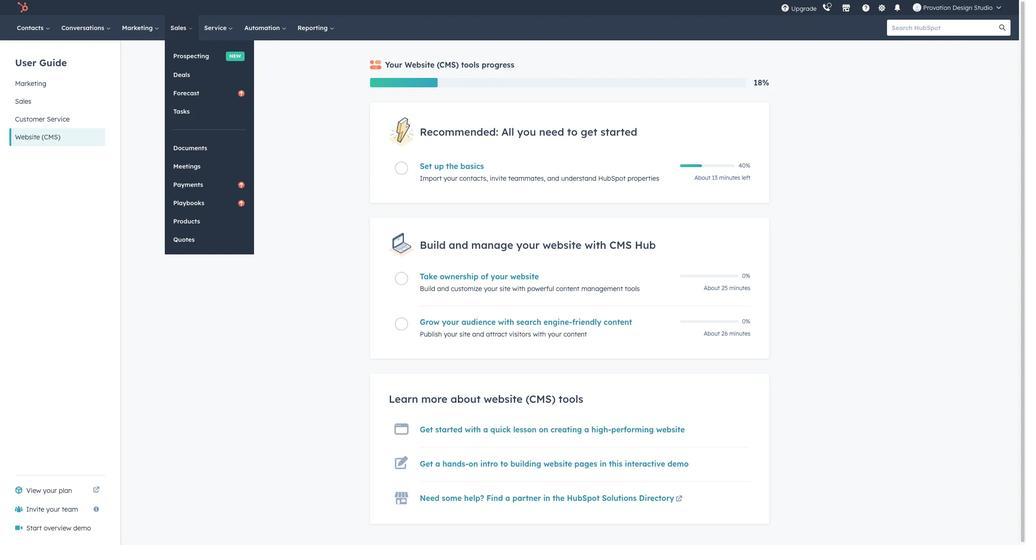 Task type: describe. For each thing, give the bounding box(es) containing it.
your right 'of'
[[491, 272, 508, 282]]

take ownership of your website button
[[420, 272, 675, 282]]

upgrade image
[[782, 4, 790, 12]]

building
[[511, 460, 542, 469]]

your right publish
[[444, 330, 458, 339]]

0 horizontal spatial tools
[[461, 60, 480, 70]]

conversations
[[61, 24, 106, 31]]

about for take ownership of your website
[[704, 285, 721, 292]]

minutes for set up the basics
[[720, 174, 741, 182]]

notifications image
[[894, 4, 902, 13]]

0 horizontal spatial demo
[[73, 524, 91, 533]]

automation link
[[239, 15, 292, 40]]

view
[[26, 487, 41, 495]]

content inside take ownership of your website build and customize your site with powerful content management tools
[[556, 285, 580, 293]]

set up the basics import your contacts, invite teammates, and understand hubspot properties
[[420, 162, 660, 183]]

website up quick
[[484, 393, 523, 406]]

powerful
[[528, 285, 555, 293]]

minutes for grow your audience with search engine-friendly content
[[730, 330, 751, 337]]

this
[[609, 460, 623, 469]]

upgrade
[[792, 4, 817, 12]]

quotes link
[[165, 231, 254, 248]]

service link
[[199, 15, 239, 40]]

new
[[230, 53, 241, 59]]

teammates,
[[509, 174, 546, 183]]

tools inside take ownership of your website build and customize your site with powerful content management tools
[[625, 285, 640, 293]]

1 horizontal spatial (cms)
[[437, 60, 459, 70]]

contacts link
[[11, 15, 56, 40]]

13
[[713, 174, 718, 182]]

marketing button
[[9, 75, 105, 93]]

studio
[[975, 4, 994, 11]]

invite
[[26, 506, 44, 514]]

tasks link
[[165, 102, 254, 120]]

tasks
[[173, 107, 190, 115]]

invite your team
[[26, 506, 78, 514]]

forecast
[[173, 89, 199, 97]]

cms
[[610, 239, 632, 252]]

sales link
[[165, 15, 199, 40]]

ownership
[[440, 272, 479, 282]]

start
[[26, 524, 42, 533]]

about 26 minutes
[[704, 330, 751, 337]]

your website (cms) tools progress
[[385, 60, 515, 70]]

reporting link
[[292, 15, 340, 40]]

basics
[[461, 162, 484, 171]]

website left pages
[[544, 460, 573, 469]]

marketplaces image
[[843, 4, 851, 13]]

partner
[[513, 494, 541, 503]]

minutes for take ownership of your website
[[730, 285, 751, 292]]

your
[[385, 60, 403, 70]]

your inside set up the basics import your contacts, invite teammates, and understand hubspot properties
[[444, 174, 458, 183]]

view your plan
[[26, 487, 72, 495]]

some
[[442, 494, 462, 503]]

lesson
[[514, 425, 537, 435]]

payments
[[173, 181, 203, 188]]

user guide views element
[[9, 40, 105, 146]]

sales menu
[[165, 40, 254, 255]]

you
[[518, 126, 537, 139]]

learn
[[389, 393, 419, 406]]

high-
[[592, 425, 612, 435]]

sales inside sales link
[[171, 24, 188, 31]]

learn more about website (cms) tools
[[389, 393, 584, 406]]

customize
[[451, 285, 482, 293]]

left
[[742, 174, 751, 182]]

intro
[[481, 460, 499, 469]]

with left the cms
[[585, 239, 607, 252]]

provation design studio
[[924, 4, 994, 11]]

recommended: all you need to get started
[[420, 126, 638, 139]]

a left the high-
[[585, 425, 590, 435]]

creating
[[551, 425, 582, 435]]

build inside take ownership of your website build and customize your site with powerful content management tools
[[420, 285, 436, 293]]

provation design studio button
[[908, 0, 1008, 15]]

26
[[722, 330, 728, 337]]

your inside invite your team button
[[46, 506, 60, 514]]

engine-
[[544, 318, 573, 327]]

2 link opens in a new window image from the top
[[93, 487, 100, 494]]

website inside take ownership of your website build and customize your site with powerful content management tools
[[511, 272, 539, 282]]

with down grow your audience with search engine-friendly content button
[[533, 330, 546, 339]]

need some help? find a partner in the hubspot solutions directory
[[420, 494, 675, 503]]

provation
[[924, 4, 952, 11]]

progress
[[482, 60, 515, 70]]

need
[[420, 494, 440, 503]]

deals link
[[165, 66, 254, 83]]

1 build from the top
[[420, 239, 446, 252]]

with inside take ownership of your website build and customize your site with powerful content management tools
[[513, 285, 526, 293]]

grow
[[420, 318, 440, 327]]

service inside button
[[47, 115, 70, 124]]

forecast link
[[165, 84, 254, 102]]

and inside set up the basics import your contacts, invite teammates, and understand hubspot properties
[[548, 174, 560, 183]]

1 vertical spatial started
[[436, 425, 463, 435]]

0 vertical spatial started
[[601, 126, 638, 139]]

get a hands-on intro to building website pages in this interactive demo link
[[420, 460, 689, 469]]

and up ownership
[[449, 239, 469, 252]]

hubspot inside need some help? find a partner in the hubspot solutions directory 'link'
[[567, 494, 600, 503]]

your right manage
[[517, 239, 540, 252]]

0% for grow your audience with search engine-friendly content
[[743, 318, 751, 325]]

up
[[435, 162, 444, 171]]

customer service
[[15, 115, 70, 124]]

pages
[[575, 460, 598, 469]]

invite your team button
[[9, 501, 105, 519]]

products link
[[165, 212, 254, 230]]

help button
[[859, 0, 875, 15]]

help?
[[464, 494, 485, 503]]

website right performing
[[657, 425, 685, 435]]

your down 'of'
[[484, 285, 498, 293]]

playbooks
[[173, 199, 205, 207]]

your inside the view your plan link
[[43, 487, 57, 495]]

get for get a hands-on intro to building website pages in this interactive demo
[[420, 460, 433, 469]]

(cms) inside button
[[42, 133, 60, 141]]

your website (cms) tools progress progress bar
[[370, 78, 438, 87]]

more
[[422, 393, 448, 406]]

1 link opens in a new window image from the top
[[676, 494, 683, 506]]

get started with a quick lesson on creating a high-performing website link
[[420, 425, 685, 435]]

grow your audience with search engine-friendly content publish your site and attract visitors with your content
[[420, 318, 633, 339]]

calling icon image
[[823, 4, 831, 12]]

quick
[[491, 425, 511, 435]]

search
[[517, 318, 542, 327]]

your right grow
[[442, 318, 460, 327]]

settings link
[[877, 3, 888, 12]]



Task type: vqa. For each thing, say whether or not it's contained in the screenshot.
2nd "Press to sort." element from the right
no



Task type: locate. For each thing, give the bounding box(es) containing it.
about left 26
[[704, 330, 720, 337]]

sales up customer
[[15, 97, 31, 106]]

website up take ownership of your website button
[[543, 239, 582, 252]]

playbooks link
[[165, 194, 254, 212]]

1 vertical spatial build
[[420, 285, 436, 293]]

get for get started with a quick lesson on creating a high-performing website
[[420, 425, 433, 435]]

1 horizontal spatial started
[[601, 126, 638, 139]]

content right friendly
[[604, 318, 633, 327]]

[object object] complete progress bar
[[681, 165, 703, 167]]

about for set up the basics
[[695, 174, 711, 182]]

1 vertical spatial marketing
[[15, 79, 46, 88]]

0 horizontal spatial sales
[[15, 97, 31, 106]]

service right sales link
[[204, 24, 229, 31]]

calling icon button
[[819, 1, 835, 14]]

guide
[[39, 57, 67, 68]]

1 horizontal spatial tools
[[559, 393, 584, 406]]

in left this
[[600, 460, 607, 469]]

prospecting
[[173, 52, 209, 60]]

website down customer
[[15, 133, 40, 141]]

settings image
[[878, 4, 887, 12]]

and down set up the basics button
[[548, 174, 560, 183]]

started down more
[[436, 425, 463, 435]]

understand
[[562, 174, 597, 183]]

audience
[[462, 318, 496, 327]]

website (cms) button
[[9, 128, 105, 146]]

1 vertical spatial to
[[501, 460, 509, 469]]

user guide
[[15, 57, 67, 68]]

2 vertical spatial tools
[[559, 393, 584, 406]]

Search HubSpot search field
[[888, 20, 1003, 36]]

0 horizontal spatial on
[[469, 460, 478, 469]]

0% up about 25 minutes
[[743, 273, 751, 280]]

deals
[[173, 71, 190, 78]]

1 horizontal spatial service
[[204, 24, 229, 31]]

get started with a quick lesson on creating a high-performing website
[[420, 425, 685, 435]]

minutes right 26
[[730, 330, 751, 337]]

performing
[[612, 425, 654, 435]]

attract
[[486, 330, 508, 339]]

site down audience
[[460, 330, 471, 339]]

to left get
[[568, 126, 578, 139]]

0 vertical spatial the
[[447, 162, 459, 171]]

link opens in a new window image
[[93, 485, 100, 497], [93, 487, 100, 494]]

get a hands-on intro to building website pages in this interactive demo
[[420, 460, 689, 469]]

2 vertical spatial (cms)
[[526, 393, 556, 406]]

2 get from the top
[[420, 460, 433, 469]]

0 vertical spatial 0%
[[743, 273, 751, 280]]

documents
[[173, 144, 207, 152]]

0 horizontal spatial to
[[501, 460, 509, 469]]

1 vertical spatial on
[[469, 460, 478, 469]]

the inside set up the basics import your contacts, invite teammates, and understand hubspot properties
[[447, 162, 459, 171]]

reporting
[[298, 24, 330, 31]]

in right partner
[[544, 494, 551, 503]]

sales button
[[9, 93, 105, 110]]

on left intro
[[469, 460, 478, 469]]

about left 13
[[695, 174, 711, 182]]

view your plan link
[[9, 482, 105, 501]]

take ownership of your website build and customize your site with powerful content management tools
[[420, 272, 640, 293]]

management
[[582, 285, 623, 293]]

with left quick
[[465, 425, 481, 435]]

0 horizontal spatial service
[[47, 115, 70, 124]]

website
[[405, 60, 435, 70], [15, 133, 40, 141]]

service up website (cms) button
[[47, 115, 70, 124]]

website up your website (cms) tools progress progress bar
[[405, 60, 435, 70]]

search button
[[995, 20, 1011, 36]]

build up take
[[420, 239, 446, 252]]

2 build from the top
[[420, 285, 436, 293]]

search image
[[1000, 24, 1007, 31]]

0 vertical spatial build
[[420, 239, 446, 252]]

1 vertical spatial hubspot
[[567, 494, 600, 503]]

build down take
[[420, 285, 436, 293]]

all
[[502, 126, 515, 139]]

2 vertical spatial about
[[704, 330, 720, 337]]

import
[[420, 174, 442, 183]]

0 vertical spatial get
[[420, 425, 433, 435]]

2 horizontal spatial tools
[[625, 285, 640, 293]]

marketing
[[122, 24, 155, 31], [15, 79, 46, 88]]

help image
[[862, 4, 871, 13]]

overview
[[44, 524, 71, 533]]

18%
[[754, 78, 770, 87]]

and down audience
[[473, 330, 485, 339]]

marketing left sales link
[[122, 24, 155, 31]]

0 horizontal spatial the
[[447, 162, 459, 171]]

1 vertical spatial the
[[553, 494, 565, 503]]

0 vertical spatial website
[[405, 60, 435, 70]]

get
[[420, 425, 433, 435], [420, 460, 433, 469]]

0 horizontal spatial (cms)
[[42, 133, 60, 141]]

tools up creating
[[559, 393, 584, 406]]

customer service button
[[9, 110, 105, 128]]

site
[[500, 285, 511, 293], [460, 330, 471, 339]]

about left 25
[[704, 285, 721, 292]]

to
[[568, 126, 578, 139], [501, 460, 509, 469]]

2 vertical spatial minutes
[[730, 330, 751, 337]]

website inside website (cms) button
[[15, 133, 40, 141]]

a inside 'link'
[[506, 494, 511, 503]]

about for grow your audience with search engine-friendly content
[[704, 330, 720, 337]]

0 vertical spatial (cms)
[[437, 60, 459, 70]]

menu containing provation design studio
[[781, 0, 1009, 15]]

take
[[420, 272, 438, 282]]

marketing inside marketing button
[[15, 79, 46, 88]]

0 vertical spatial about
[[695, 174, 711, 182]]

tools left the "progress"
[[461, 60, 480, 70]]

user
[[15, 57, 36, 68]]

the right partner
[[553, 494, 565, 503]]

build and manage your website with cms hub
[[420, 239, 656, 252]]

hubspot image
[[17, 2, 28, 13]]

plan
[[59, 487, 72, 495]]

notifications button
[[890, 0, 906, 15]]

with left powerful
[[513, 285, 526, 293]]

to right intro
[[501, 460, 509, 469]]

0 vertical spatial sales
[[171, 24, 188, 31]]

1 vertical spatial about
[[704, 285, 721, 292]]

2 vertical spatial content
[[564, 330, 588, 339]]

hubspot down pages
[[567, 494, 600, 503]]

marketplaces button
[[837, 0, 857, 15]]

1 0% from the top
[[743, 273, 751, 280]]

0 vertical spatial tools
[[461, 60, 480, 70]]

marketing inside marketing link
[[122, 24, 155, 31]]

2 horizontal spatial (cms)
[[526, 393, 556, 406]]

properties
[[628, 174, 660, 183]]

service
[[204, 24, 229, 31], [47, 115, 70, 124]]

of
[[481, 272, 489, 282]]

1 vertical spatial sales
[[15, 97, 31, 106]]

the right up
[[447, 162, 459, 171]]

hubspot left "properties"
[[599, 174, 626, 183]]

site inside grow your audience with search engine-friendly content publish your site and attract visitors with your content
[[460, 330, 471, 339]]

design
[[953, 4, 973, 11]]

demo right interactive
[[668, 460, 689, 469]]

products
[[173, 217, 200, 225]]

0 horizontal spatial started
[[436, 425, 463, 435]]

tools right management in the right of the page
[[625, 285, 640, 293]]

1 horizontal spatial in
[[600, 460, 607, 469]]

and down take
[[437, 285, 449, 293]]

start overview demo
[[26, 524, 91, 533]]

0 vertical spatial site
[[500, 285, 511, 293]]

your down engine-
[[548, 330, 562, 339]]

in inside 'link'
[[544, 494, 551, 503]]

a left hands-
[[436, 460, 441, 469]]

0 vertical spatial demo
[[668, 460, 689, 469]]

0 horizontal spatial website
[[15, 133, 40, 141]]

minutes right 13
[[720, 174, 741, 182]]

james peterson image
[[914, 3, 922, 12]]

site left powerful
[[500, 285, 511, 293]]

conversations link
[[56, 15, 116, 40]]

team
[[62, 506, 78, 514]]

1 horizontal spatial marketing
[[122, 24, 155, 31]]

1 vertical spatial website
[[15, 133, 40, 141]]

1 horizontal spatial site
[[500, 285, 511, 293]]

about 25 minutes
[[704, 285, 751, 292]]

0 vertical spatial hubspot
[[599, 174, 626, 183]]

content
[[556, 285, 580, 293], [604, 318, 633, 327], [564, 330, 588, 339]]

2 link opens in a new window image from the top
[[676, 496, 683, 503]]

1 horizontal spatial to
[[568, 126, 578, 139]]

content down friendly
[[564, 330, 588, 339]]

marketing down user
[[15, 79, 46, 88]]

directory
[[640, 494, 675, 503]]

need
[[540, 126, 565, 139]]

hubspot
[[599, 174, 626, 183], [567, 494, 600, 503]]

1 horizontal spatial the
[[553, 494, 565, 503]]

friendly
[[573, 318, 602, 327]]

0 vertical spatial to
[[568, 126, 578, 139]]

get
[[581, 126, 598, 139]]

and inside take ownership of your website build and customize your site with powerful content management tools
[[437, 285, 449, 293]]

0% up about 26 minutes
[[743, 318, 751, 325]]

0 vertical spatial in
[[600, 460, 607, 469]]

link opens in a new window image
[[676, 494, 683, 506], [676, 496, 683, 503]]

1 vertical spatial content
[[604, 318, 633, 327]]

your left plan
[[43, 487, 57, 495]]

0 horizontal spatial marketing
[[15, 79, 46, 88]]

your down up
[[444, 174, 458, 183]]

the inside 'link'
[[553, 494, 565, 503]]

set up the basics button
[[420, 162, 675, 171]]

automation
[[245, 24, 282, 31]]

set
[[420, 162, 432, 171]]

menu
[[781, 0, 1009, 15]]

marketing link
[[116, 15, 165, 40]]

payments link
[[165, 176, 254, 193]]

0 horizontal spatial in
[[544, 494, 551, 503]]

recommended:
[[420, 126, 499, 139]]

documents link
[[165, 139, 254, 157]]

customer
[[15, 115, 45, 124]]

40%
[[739, 162, 751, 169]]

1 vertical spatial service
[[47, 115, 70, 124]]

1 vertical spatial in
[[544, 494, 551, 503]]

hub
[[635, 239, 656, 252]]

your left team
[[46, 506, 60, 514]]

minutes right 25
[[730, 285, 751, 292]]

1 vertical spatial (cms)
[[42, 133, 60, 141]]

get down more
[[420, 425, 433, 435]]

a right find
[[506, 494, 511, 503]]

25
[[722, 285, 728, 292]]

content down take ownership of your website button
[[556, 285, 580, 293]]

1 vertical spatial demo
[[73, 524, 91, 533]]

started right get
[[601, 126, 638, 139]]

0% for take ownership of your website
[[743, 273, 751, 280]]

hubspot inside set up the basics import your contacts, invite teammates, and understand hubspot properties
[[599, 174, 626, 183]]

0 vertical spatial service
[[204, 24, 229, 31]]

0 vertical spatial marketing
[[122, 24, 155, 31]]

a left quick
[[484, 425, 488, 435]]

in
[[600, 460, 607, 469], [544, 494, 551, 503]]

website
[[543, 239, 582, 252], [511, 272, 539, 282], [484, 393, 523, 406], [657, 425, 685, 435], [544, 460, 573, 469]]

find
[[487, 494, 503, 503]]

with up the attract
[[498, 318, 515, 327]]

1 horizontal spatial demo
[[668, 460, 689, 469]]

started
[[601, 126, 638, 139], [436, 425, 463, 435]]

get left hands-
[[420, 460, 433, 469]]

the
[[447, 162, 459, 171], [553, 494, 565, 503]]

0 vertical spatial minutes
[[720, 174, 741, 182]]

1 horizontal spatial sales
[[171, 24, 188, 31]]

0 vertical spatial on
[[539, 425, 549, 435]]

website up powerful
[[511, 272, 539, 282]]

site inside take ownership of your website build and customize your site with powerful content management tools
[[500, 285, 511, 293]]

and inside grow your audience with search engine-friendly content publish your site and attract visitors with your content
[[473, 330, 485, 339]]

1 vertical spatial get
[[420, 460, 433, 469]]

on right lesson
[[539, 425, 549, 435]]

solutions
[[602, 494, 637, 503]]

0 vertical spatial content
[[556, 285, 580, 293]]

sales inside sales button
[[15, 97, 31, 106]]

contacts,
[[460, 174, 488, 183]]

1 vertical spatial minutes
[[730, 285, 751, 292]]

manage
[[472, 239, 514, 252]]

1 horizontal spatial website
[[405, 60, 435, 70]]

1 vertical spatial site
[[460, 330, 471, 339]]

demo down team
[[73, 524, 91, 533]]

build
[[420, 239, 446, 252], [420, 285, 436, 293]]

sales up prospecting
[[171, 24, 188, 31]]

1 horizontal spatial on
[[539, 425, 549, 435]]

0 horizontal spatial site
[[460, 330, 471, 339]]

your
[[444, 174, 458, 183], [517, 239, 540, 252], [491, 272, 508, 282], [484, 285, 498, 293], [442, 318, 460, 327], [444, 330, 458, 339], [548, 330, 562, 339], [43, 487, 57, 495], [46, 506, 60, 514]]

2 0% from the top
[[743, 318, 751, 325]]

1 vertical spatial tools
[[625, 285, 640, 293]]

1 vertical spatial 0%
[[743, 318, 751, 325]]

contacts
[[17, 24, 45, 31]]

1 get from the top
[[420, 425, 433, 435]]

1 link opens in a new window image from the top
[[93, 485, 100, 497]]



